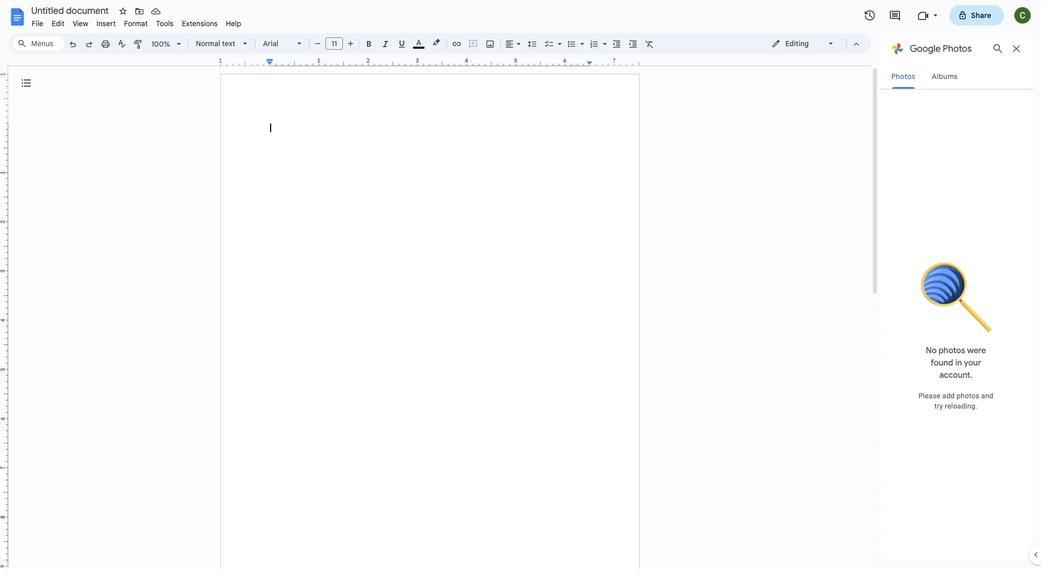 Task type: vqa. For each thing, say whether or not it's contained in the screenshot.
Required question element for 4th heading from the bottom of the page
no



Task type: locate. For each thing, give the bounding box(es) containing it.
help menu item
[[222, 17, 245, 30]]

extensions menu item
[[178, 17, 222, 30]]

Star checkbox
[[116, 4, 130, 18]]

text color image
[[413, 36, 425, 49]]

highlight color image
[[431, 36, 442, 49]]

menu bar containing file
[[28, 13, 245, 30]]

tools menu item
[[152, 17, 178, 30]]

1
[[219, 57, 222, 64]]

view menu item
[[69, 17, 92, 30]]

Menus field
[[13, 36, 64, 51]]

application containing share
[[0, 0, 1041, 569]]

bottom margin image
[[0, 564, 8, 569]]

share
[[971, 11, 992, 20]]

line & paragraph spacing image
[[526, 36, 538, 51]]

insert image image
[[484, 36, 496, 51]]

file menu item
[[28, 17, 48, 30]]

arial
[[263, 39, 279, 48]]

editing
[[786, 39, 809, 48]]

text
[[222, 39, 235, 48]]

file
[[32, 19, 43, 28]]

view
[[73, 19, 88, 28]]

application
[[0, 0, 1041, 569]]

main toolbar
[[64, 0, 658, 484]]

menu bar
[[28, 13, 245, 30]]

Font size field
[[326, 37, 347, 50]]

bulleted list menu image
[[578, 37, 585, 41]]



Task type: describe. For each thing, give the bounding box(es) containing it.
share button
[[949, 5, 1005, 26]]

edit
[[52, 19, 65, 28]]

Font size text field
[[326, 37, 343, 50]]

checklist menu image
[[555, 37, 562, 41]]

mode and view toolbar
[[764, 33, 865, 54]]

menu bar banner
[[0, 0, 1041, 569]]

editing button
[[765, 36, 842, 51]]

menu bar inside the menu bar banner
[[28, 13, 245, 30]]

right margin image
[[587, 58, 639, 66]]

normal
[[196, 39, 220, 48]]

Rename text field
[[28, 4, 115, 16]]

insert
[[97, 19, 116, 28]]

styles list. normal text selected. option
[[196, 36, 237, 51]]

extensions
[[182, 19, 218, 28]]

edit menu item
[[48, 17, 69, 30]]

insert menu item
[[92, 17, 120, 30]]

top margin image
[[0, 74, 8, 126]]

help
[[226, 19, 241, 28]]

tools
[[156, 19, 174, 28]]

left margin image
[[221, 58, 273, 66]]

Zoom field
[[147, 36, 186, 52]]

Zoom text field
[[149, 37, 173, 51]]

font list. arial selected. option
[[263, 36, 291, 51]]

format
[[124, 19, 148, 28]]

normal text
[[196, 39, 235, 48]]

format menu item
[[120, 17, 152, 30]]



